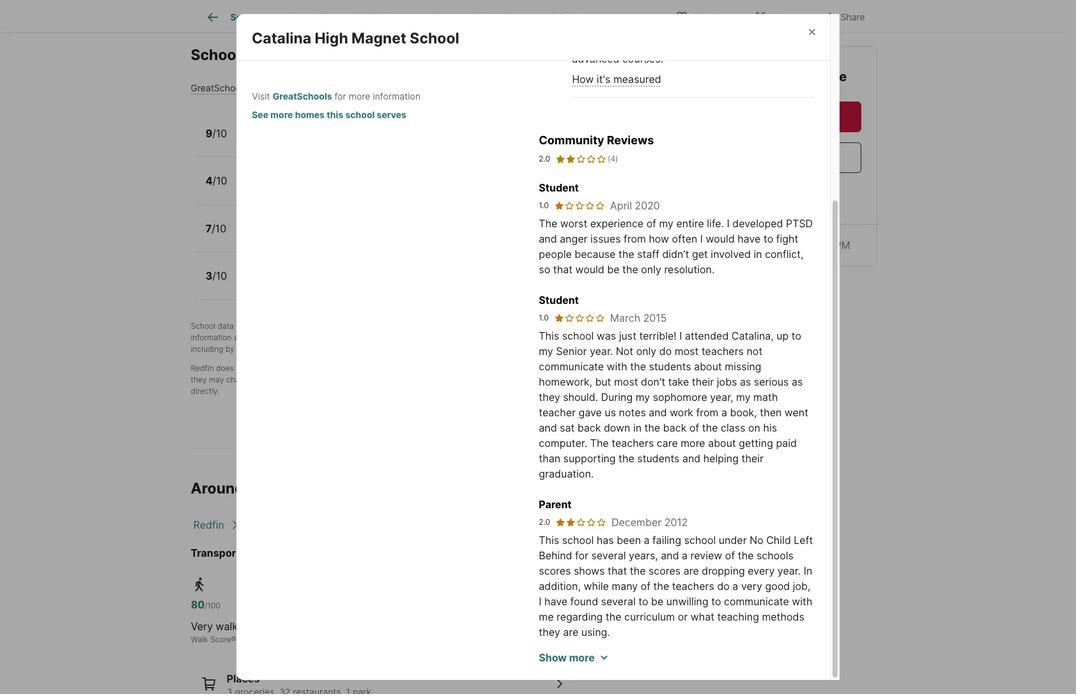 Task type: locate. For each thing, give the bounding box(es) containing it.
this up measures
[[572, 7, 592, 19]]

magnet down floor
[[338, 36, 372, 47]]

not inside school service boundaries are intended to be used as a reference only; they may change and are not
[[285, 375, 296, 385]]

1 vertical spatial rating 1.0 out of 5 element
[[554, 313, 605, 323]]

with down the job,
[[792, 595, 813, 608]]

my up the notes
[[636, 391, 650, 404]]

my up how
[[659, 217, 674, 230]]

high for catalina high magnet school | tucson unified district
[[316, 36, 336, 47]]

the down "used" at the right
[[565, 375, 576, 385]]

1 vertical spatial they
[[539, 391, 560, 404]]

0 vertical spatial that
[[553, 263, 573, 276]]

2 horizontal spatial schools
[[757, 549, 794, 562]]

0 vertical spatial or
[[588, 333, 596, 342]]

magnet for catalina high magnet school | tucson unified district
[[338, 36, 372, 47]]

see more homes this school serves link
[[252, 109, 406, 120]]

1 horizontal spatial would
[[706, 232, 735, 245]]

their down buyers
[[510, 333, 527, 342]]

buyers
[[507, 321, 532, 331]]

rating 1.0 out of 5 element up was
[[554, 313, 605, 323]]

their
[[378, 333, 394, 342], [510, 333, 527, 342], [692, 376, 714, 388], [742, 452, 764, 465]]

a left very
[[733, 580, 738, 593]]

tucson
[[412, 36, 444, 47]]

year. inside this school was just terrible! i attended catalina, up to my senior year. not only do most teachers not communicate with the students about missing homework, but most don't take their jobs as serious as they should. during my sophomore year, my math teacher gave us notes and work from a book, then went and sat back down in the back of the class on his computer. the teachers care more about getting paid than supporting the students and helping their graduation.
[[590, 345, 613, 358]]

methods
[[762, 611, 805, 624]]

0 horizontal spatial that
[[553, 263, 573, 276]]

such
[[779, 22, 802, 35]]

do inside this school has been a failing school under no child left behind for several years, and a review of the schools scores shows that the scores are dropping every year. in addition, while many of the teachers do a very good job, i have found several to be unwilling to communicate with me regarding the curriculum or what teaching methods they are using.
[[717, 580, 730, 593]]

0 vertical spatial redfin
[[433, 321, 456, 331]]

0 horizontal spatial college
[[634, 22, 669, 35]]

places
[[227, 673, 260, 685]]

or inside first step, and conduct their own investigation to determine their desired schools or school districts, including by contacting and visiting the schools themselves.
[[588, 333, 596, 342]]

is left below
[[630, 7, 638, 19]]

child
[[766, 534, 791, 547]]

redfin link
[[193, 519, 224, 531]]

2 horizontal spatial or
[[678, 611, 688, 624]]

do down dropping
[[717, 580, 730, 593]]

redfin for redfin
[[193, 519, 224, 531]]

from
[[624, 232, 646, 245], [696, 406, 719, 419]]

in down the notes
[[633, 422, 642, 434]]

the left staff
[[619, 248, 634, 261]]

to inside school service boundaries are intended to be used as a reference only; they may change and are not
[[537, 363, 544, 373]]

show more button
[[539, 650, 608, 666]]

0 vertical spatial 2.0
[[539, 154, 550, 163]]

school up senior
[[562, 330, 594, 342]]

0 vertical spatial this
[[327, 109, 343, 120]]

rating 1.0 out of 5 element
[[554, 200, 605, 211], [554, 313, 605, 323]]

1 vertical spatial benedictine
[[279, 480, 365, 498]]

have inside this school has been a failing school under no child left behind for several years, and a review of the schools scores shows that the scores are dropping every year. in addition, while many of the teachers do a very good job, i have found several to be unwilling to communicate with me regarding the curriculum or what teaching methods they are using.
[[544, 595, 568, 608]]

teachers inside this school has been a failing school under no child left behind for several years, and a review of the schools scores shows that the scores are dropping every year. in addition, while many of the teachers do a very good job, i have found several to be unwilling to communicate with me regarding the curriculum or what teaching methods they are using.
[[672, 580, 714, 593]]

1 horizontal spatial schools
[[558, 333, 586, 342]]

ptsd
[[786, 217, 813, 230]]

3
[[206, 270, 212, 282]]

0 vertical spatial schools
[[558, 333, 586, 342]]

very
[[191, 620, 213, 633]]

schools up senior
[[558, 333, 586, 342]]

4
[[206, 174, 212, 187]]

1 vertical spatial by
[[226, 344, 234, 354]]

and down failing
[[661, 549, 679, 562]]

have down addition, on the bottom right of the page
[[544, 595, 568, 608]]

1 horizontal spatial information
[[373, 91, 421, 101]]

of down the work
[[689, 422, 699, 434]]

1 vertical spatial from
[[696, 406, 719, 419]]

schools up advanced
[[550, 12, 585, 23]]

desired
[[529, 333, 556, 342]]

schools inside tab
[[550, 12, 585, 23]]

catalina down overview tab
[[277, 36, 314, 47]]

school inside this school was just terrible! i attended catalina, up to my senior year. not only do most teachers not communicate with the students about missing homework, but most don't take their jobs as serious as they should. during my sophomore year, my math teacher gave us notes and work from a book, then went and sat back down in the back of the class on his computer. the teachers care more about getting paid than supporting the students and helping their graduation.
[[562, 330, 594, 342]]

catalina high magnet school link
[[277, 36, 404, 47]]

of inside this school was just terrible! i attended catalina, up to my senior year. not only do most teachers not communicate with the students about missing homework, but most don't take their jobs as serious as they should. during my sophomore year, my math teacher gave us notes and work from a book, then went and sat back down in the back of the class on his computer. the teachers care more about getting paid than supporting the students and helping their graduation.
[[689, 422, 699, 434]]

show
[[539, 652, 567, 664]]

0 vertical spatial from
[[624, 232, 646, 245]]

rating 2.0 out of 5 element up has
[[555, 517, 606, 528]]

magnet
[[352, 29, 406, 47], [338, 36, 372, 47]]

0 vertical spatial rating 2.0 out of 5 element
[[555, 153, 606, 165]]

0 horizontal spatial information
[[191, 333, 232, 342]]

1 vertical spatial is
[[236, 321, 242, 331]]

0 vertical spatial by
[[278, 321, 287, 331]]

0 horizontal spatial back
[[578, 422, 601, 434]]

tab list
[[191, 0, 609, 33]]

college down career
[[671, 37, 706, 50]]

in
[[804, 565, 812, 578]]

student for this
[[539, 294, 579, 307]]

is inside this school is below the state average in key measures of college and career readiness, such as graduation rates, college entrance exams, and advanced courses.
[[630, 7, 638, 19]]

communicate down very
[[724, 595, 789, 608]]

/10
[[212, 127, 227, 140], [212, 174, 227, 187], [212, 222, 226, 235], [212, 270, 227, 282]]

high down pima
[[316, 36, 336, 47]]

0 vertical spatial schools
[[550, 12, 585, 23]]

a inside this school was just terrible! i attended catalina, up to my senior year. not only do most teachers not communicate with the students about missing homework, but most don't take their jobs as serious as they should. during my sophomore year, my math teacher gave us notes and work from a book, then went and sat back down in the back of the class on his computer. the teachers care more about getting paid than supporting the students and helping their graduation.
[[721, 406, 727, 419]]

2 horizontal spatial not
[[747, 345, 763, 358]]

2 vertical spatial redfin
[[193, 519, 224, 531]]

1 horizontal spatial is
[[630, 7, 638, 19]]

exams,
[[755, 37, 789, 50]]

1 horizontal spatial most
[[675, 345, 699, 358]]

1 student from the top
[[539, 181, 579, 194]]

magnet for catalina high magnet school
[[352, 29, 406, 47]]

have
[[738, 232, 761, 245], [544, 595, 568, 608]]

teachers down attended
[[702, 345, 744, 358]]

communicate inside this school was just terrible! i attended catalina, up to my senior year. not only do most teachers not communicate with the students about missing homework, but most don't take their jobs as serious as they should. during my sophomore year, my math teacher gave us notes and work from a book, then went and sat back down in the back of the class on his computer. the teachers care more about getting paid than supporting the students and helping their graduation.
[[539, 360, 604, 373]]

my
[[659, 217, 674, 230], [539, 345, 553, 358], [636, 391, 650, 404], [736, 391, 751, 404]]

0 vertical spatial is
[[630, 7, 638, 19]]

as inside this school is below the state average in key measures of college and career readiness, such as graduation rates, college entrance exams, and advanced courses.
[[572, 37, 583, 50]]

1 horizontal spatial back
[[663, 422, 687, 434]]

this for this school is below the state average in key measures of college and career readiness, such as graduation rates, college entrance exams, and advanced courses.
[[572, 7, 592, 19]]

2 1.0 from the top
[[539, 313, 549, 323]]

care
[[657, 437, 678, 450]]

from inside this school was just terrible! i attended catalina, up to my senior year. not only do most teachers not communicate with the students about missing homework, but most don't take their jobs as serious as they should. during my sophomore year, my math teacher gave us notes and work from a book, then went and sat back down in the back of the class on his computer. the teachers care more about getting paid than supporting the students and helping their graduation.
[[696, 406, 719, 419]]

communicate inside this school has been a failing school under no child left behind for several years, and a review of the schools scores shows that the scores are dropping every year. in addition, while many of the teachers do a very good job, i have found several to be unwilling to communicate with me regarding the curriculum or what teaching methods they are using.
[[724, 595, 789, 608]]

0 horizontal spatial with
[[607, 360, 627, 373]]

schools
[[550, 12, 585, 23], [191, 46, 248, 64]]

the left worst
[[539, 217, 557, 230]]

year,
[[710, 391, 733, 404]]

very
[[741, 580, 762, 593]]

1 2.0 from the top
[[539, 154, 550, 163]]

e
[[302, 7, 308, 18]]

how it's measured
[[572, 73, 661, 86]]

2 vertical spatial in
[[633, 422, 642, 434]]

amenities tab
[[466, 2, 536, 33]]

this inside this school has been a failing school under no child left behind for several years, and a review of the schools scores shows that the scores are dropping every year. in addition, while many of the teachers do a very good job, i have found several to be unwilling to communicate with me regarding the curriculum or what teaching methods they are using.
[[539, 534, 559, 547]]

1 vertical spatial year.
[[778, 565, 801, 578]]

rating 2.0 out of 5 element
[[555, 153, 606, 165], [555, 517, 606, 528]]

1 horizontal spatial not
[[285, 375, 296, 385]]

for inside this school has been a failing school under no child left behind for several years, and a review of the schools scores shows that the scores are dropping every year. in addition, while many of the teachers do a very good job, i have found several to be unwilling to communicate with me regarding the curriculum or what teaching methods they are using.
[[575, 549, 589, 562]]

0 vertical spatial rating 1.0 out of 5 element
[[554, 200, 605, 211]]

in left x-
[[760, 7, 769, 19]]

this up elementary
[[327, 109, 343, 120]]

or down use
[[588, 333, 596, 342]]

dropping
[[702, 565, 745, 578]]

accurate.
[[363, 375, 397, 385]]

1 vertical spatial do
[[717, 580, 730, 593]]

be
[[607, 263, 620, 276], [546, 363, 555, 373], [352, 375, 361, 385], [651, 595, 663, 608]]

teachers down down
[[612, 437, 654, 450]]

catalina for catalina high magnet school | tucson unified district
[[277, 36, 314, 47]]

greatschools inside , a nonprofit organization. redfin recommends buyers and renters use greatschools information and ratings as a
[[593, 321, 641, 331]]

back
[[578, 422, 601, 434], [663, 422, 687, 434]]

using.
[[581, 626, 610, 639]]

communicate
[[539, 360, 604, 373], [724, 595, 789, 608]]

not inside this school was just terrible! i attended catalina, up to my senior year. not only do most teachers not communicate with the students about missing homework, but most don't take their jobs as serious as they should. during my sophomore year, my math teacher gave us notes and work from a book, then went and sat back down in the back of the class on his computer. the teachers care more about getting paid than supporting the students and helping their graduation.
[[747, 345, 763, 358]]

school left |
[[374, 36, 404, 47]]

by right provided
[[278, 321, 287, 331]]

1 vertical spatial with
[[792, 595, 813, 608]]

this for this school has been a failing school under no child left behind for several years, and a review of the schools scores shows that the scores are dropping every year. in addition, while many of the teachers do a very good job, i have found several to be unwilling to communicate with me regarding the curriculum or what teaching methods they are using.
[[539, 534, 559, 547]]

1 horizontal spatial college
[[671, 37, 706, 50]]

they inside school service boundaries are intended to be used as a reference only; they may change and are not
[[191, 375, 207, 385]]

1 vertical spatial college
[[671, 37, 706, 50]]

homes
[[295, 109, 325, 120]]

redfin does not endorse or guarantee this information.
[[191, 363, 389, 373]]

of inside the worst experience of my entire life. i developed ptsd and anger issues from how often i would have to fight people because the staff didn't get involved in conflict, so that would be the only resolution.
[[647, 217, 656, 230]]

0 vertical spatial with
[[607, 360, 627, 373]]

1 vertical spatial most
[[614, 376, 638, 388]]

only inside this school was just terrible! i attended catalina, up to my senior year. not only do most teachers not communicate with the students about missing homework, but most don't take their jobs as serious as they should. during my sophomore year, my math teacher gave us notes and work from a book, then went and sat back down in the back of the class on his computer. the teachers care more about getting paid than supporting the students and helping their graduation.
[[636, 345, 656, 358]]

to inside the worst experience of my entire life. i developed ptsd and anger issues from how often i would have to fight people because the staff didn't get involved in conflict, so that would be the only resolution.
[[764, 232, 773, 245]]

so
[[539, 263, 550, 276]]

this inside this school is below the state average in key measures of college and career readiness, such as graduation rates, college entrance exams, and advanced courses.
[[572, 7, 592, 19]]

directly.
[[191, 386, 220, 396]]

courses.
[[622, 53, 663, 65]]

0 horizontal spatial by
[[226, 344, 234, 354]]

2 vertical spatial or
[[678, 611, 688, 624]]

not down redfin does not endorse or guarantee this information.
[[285, 375, 296, 385]]

0 vertical spatial would
[[706, 232, 735, 245]]

this school has been a failing school under no child left behind for several years, and a review of the schools scores shows that the scores are dropping every year. in addition, while many of the teachers do a very good job, i have found several to be unwilling to communicate with me regarding the curriculum or what teaching methods they are using.
[[539, 534, 813, 639]]

under
[[719, 534, 747, 547]]

this inside catalina high magnet school dialog
[[327, 109, 343, 120]]

schools down child
[[757, 549, 794, 562]]

community reviews
[[539, 134, 654, 147]]

been
[[617, 534, 641, 547]]

2 student from the top
[[539, 294, 579, 307]]

redfin up 'investigation'
[[433, 321, 456, 331]]

teachers up unwilling
[[672, 580, 714, 593]]

1 horizontal spatial scores
[[649, 565, 681, 578]]

from up staff
[[624, 232, 646, 245]]

students down care
[[637, 452, 680, 465]]

catalina high magnet school dialog
[[236, 0, 840, 681]]

school down "fees"
[[410, 29, 459, 47]]

more
[[349, 91, 370, 101], [271, 109, 293, 120], [681, 437, 705, 450], [569, 652, 595, 664]]

the up using.
[[606, 611, 622, 624]]

around the benedictine
[[191, 480, 365, 498]]

to up 'contact'
[[537, 363, 544, 373]]

sat
[[560, 422, 575, 434]]

0 horizontal spatial have
[[544, 595, 568, 608]]

school up measures
[[595, 7, 627, 19]]

then
[[760, 406, 782, 419]]

as right 'ratings'
[[277, 333, 285, 342]]

with inside this school has been a failing school under no child left behind for several years, and a review of the schools scores shows that the scores are dropping every year. in addition, while many of the teachers do a very good job, i have found several to be unwilling to communicate with me regarding the curriculum or what teaching methods they are using.
[[792, 595, 813, 608]]

walkable
[[216, 620, 258, 633]]

this inside this school was just terrible! i attended catalina, up to my senior year. not only do most teachers not communicate with the students about missing homework, but most don't take their jobs as serious as they should. during my sophomore year, my math teacher gave us notes and work from a book, then went and sat back down in the back of the class on his computer. the teachers care more about getting paid than supporting the students and helping their graduation.
[[539, 330, 559, 342]]

2 vertical spatial not
[[285, 375, 296, 385]]

plans
[[381, 12, 404, 23]]

a
[[342, 321, 346, 331], [287, 333, 292, 342], [588, 363, 592, 373], [721, 406, 727, 419], [644, 534, 650, 547], [682, 549, 688, 562], [733, 580, 738, 593]]

information up including
[[191, 333, 232, 342]]

1 vertical spatial students
[[637, 452, 680, 465]]

average
[[718, 7, 757, 19]]

1 rating 1.0 out of 5 element from the top
[[554, 200, 605, 211]]

student
[[539, 181, 579, 194], [539, 294, 579, 307]]

redfin
[[433, 321, 456, 331], [191, 363, 214, 373], [193, 519, 224, 531]]

school inside first step, and conduct their own investigation to determine their desired schools or school districts, including by contacting and visiting the schools themselves.
[[598, 333, 622, 342]]

about up the helping
[[708, 437, 736, 450]]

fight
[[776, 232, 798, 245]]

show more
[[539, 652, 595, 664]]

1 horizontal spatial that
[[608, 565, 627, 578]]

do
[[659, 345, 672, 358], [717, 580, 730, 593]]

or
[[588, 333, 596, 342], [282, 363, 289, 373], [678, 611, 688, 624]]

student up renters
[[539, 294, 579, 307]]

by up does
[[226, 344, 234, 354]]

is for below
[[630, 7, 638, 19]]

that
[[553, 263, 573, 276], [608, 565, 627, 578]]

0 vertical spatial in
[[760, 7, 769, 19]]

rating 1.0 out of 5 element up worst
[[554, 200, 605, 211]]

of inside this school is below the state average in key measures of college and career readiness, such as graduation rates, college entrance exams, and advanced courses.
[[622, 22, 632, 35]]

1 vertical spatial several
[[601, 595, 636, 608]]

2 vertical spatial teachers
[[672, 580, 714, 593]]

high for catalina high magnet school
[[315, 29, 348, 47]]

0 vertical spatial this
[[572, 7, 592, 19]]

the inside this school is below the state average in key measures of college and career readiness, such as graduation rates, college entrance exams, and advanced courses.
[[672, 7, 688, 19]]

teaching
[[717, 611, 759, 624]]

for up see more homes this school serves link
[[335, 91, 346, 101]]

0 vertical spatial 1.0
[[539, 200, 549, 210]]

places button
[[191, 661, 577, 695]]

teacher
[[539, 406, 576, 419]]

april
[[610, 199, 632, 212]]

0 vertical spatial do
[[659, 345, 672, 358]]

share button
[[812, 3, 876, 29]]

life.
[[707, 217, 724, 230]]

they up teacher
[[539, 391, 560, 404]]

2 vertical spatial this
[[539, 534, 559, 547]]

1 vertical spatial would
[[575, 263, 604, 276]]

/10 down 7 /10
[[212, 270, 227, 282]]

overview tab
[[275, 2, 343, 33]]

or down unwilling
[[678, 611, 688, 624]]

1 vertical spatial redfin
[[191, 363, 214, 373]]

first
[[294, 333, 308, 342]]

0 horizontal spatial communicate
[[539, 360, 604, 373]]

scores down behind
[[539, 565, 571, 578]]

0 vertical spatial year.
[[590, 345, 613, 358]]

0 horizontal spatial schools
[[335, 344, 363, 354]]

more inside this school was just terrible! i attended catalina, up to my senior year. not only do most teachers not communicate with the students about missing homework, but most don't take their jobs as serious as they should. during my sophomore year, my math teacher gave us notes and work from a book, then went and sat back down in the back of the class on his computer. the teachers care more about getting paid than supporting the students and helping their graduation.
[[681, 437, 705, 450]]

than
[[539, 452, 561, 465]]

0 horizontal spatial for
[[335, 91, 346, 101]]

1 vertical spatial information
[[191, 333, 232, 342]]

back down the work
[[663, 422, 687, 434]]

0 vertical spatial student
[[539, 181, 579, 194]]

scores down years,
[[649, 565, 681, 578]]

0 vertical spatial not
[[747, 345, 763, 358]]

verify
[[410, 375, 430, 385]]

failing
[[653, 534, 681, 547]]

1.0
[[539, 200, 549, 210], [539, 313, 549, 323]]

1 horizontal spatial with
[[792, 595, 813, 608]]

what
[[691, 611, 714, 624]]

recommends
[[458, 321, 505, 331]]

0 horizontal spatial most
[[614, 376, 638, 388]]

college up rates,
[[634, 22, 669, 35]]

helping
[[703, 452, 739, 465]]

and down endorse
[[255, 375, 269, 385]]

are up enrollment
[[489, 363, 500, 373]]

1 vertical spatial communicate
[[724, 595, 789, 608]]

staff
[[637, 248, 659, 261]]

1 horizontal spatial do
[[717, 580, 730, 593]]

be up the curriculum
[[651, 595, 663, 608]]

career
[[693, 22, 724, 35]]

0 vertical spatial information
[[373, 91, 421, 101]]

1 horizontal spatial for
[[575, 549, 589, 562]]

in left 9:00
[[754, 248, 762, 261]]

1 vertical spatial student
[[539, 294, 579, 307]]

6:00
[[810, 239, 832, 252]]

people
[[539, 248, 572, 261]]

1 horizontal spatial communicate
[[724, 595, 789, 608]]

because
[[575, 248, 616, 261]]

my down desired on the top
[[539, 345, 553, 358]]

be inside this school has been a failing school under no child left behind for several years, and a review of the schools scores shows that the scores are dropping every year. in addition, while many of the teachers do a very good job, i have found several to be unwilling to communicate with me regarding the curriculum or what teaching methods they are using.
[[651, 595, 663, 608]]

they inside this school was just terrible! i attended catalina, up to my senior year. not only do most teachers not communicate with the students about missing homework, but most don't take their jobs as serious as they should. during my sophomore year, my math teacher gave us notes and work from a book, then went and sat back down in the back of the class on his computer. the teachers care more about getting paid than supporting the students and helping their graduation.
[[539, 391, 560, 404]]

that inside the worst experience of my entire life. i developed ptsd and anger issues from how often i would have to fight people because the staff didn't get involved in conflict, so that would be the only resolution.
[[553, 263, 573, 276]]

use
[[578, 321, 591, 331]]

0 vertical spatial have
[[738, 232, 761, 245]]

information up serves
[[373, 91, 421, 101]]

year.
[[590, 345, 613, 358], [778, 565, 801, 578]]

would down because
[[575, 263, 604, 276]]

student up worst
[[539, 181, 579, 194]]

have down developed
[[738, 232, 761, 245]]

0 horizontal spatial not
[[236, 363, 248, 373]]

and inside this school has been a failing school under no child left behind for several years, and a review of the schools scores shows that the scores are dropping every year. in addition, while many of the teachers do a very good job, i have found several to be unwilling to communicate with me regarding the curriculum or what teaching methods they are using.
[[661, 549, 679, 562]]

not up change
[[236, 363, 248, 373]]

the left "class"
[[702, 422, 718, 434]]

1 1.0 from the top
[[539, 200, 549, 210]]

1 vertical spatial this
[[539, 330, 559, 342]]

0 vertical spatial communicate
[[539, 360, 604, 373]]

0 vertical spatial college
[[634, 22, 669, 35]]

0 vertical spatial benedictine
[[772, 69, 847, 84]]

year. inside this school has been a failing school under no child left behind for several years, and a review of the schools scores shows that the scores are dropping every year. in addition, while many of the teachers do a very good job, i have found several to be unwilling to communicate with me regarding the curriculum or what teaching methods they are using.
[[778, 565, 801, 578]]

0 vertical spatial they
[[191, 375, 207, 385]]

1 vertical spatial rating 2.0 out of 5 element
[[555, 517, 606, 528]]

2.0
[[539, 154, 550, 163], [539, 517, 550, 527]]

i up me
[[539, 595, 542, 608]]

0 horizontal spatial scores
[[539, 565, 571, 578]]

not down the catalina,
[[747, 345, 763, 358]]

1 vertical spatial or
[[282, 363, 289, 373]]

1 vertical spatial in
[[754, 248, 762, 261]]

0 vertical spatial for
[[335, 91, 346, 101]]

1.0 for this
[[539, 313, 549, 323]]

2 vertical spatial they
[[539, 626, 560, 639]]

back down gave
[[578, 422, 601, 434]]

0 horizontal spatial from
[[624, 232, 646, 245]]

communicate down senior
[[539, 360, 604, 373]]

the up supporting on the right
[[590, 437, 609, 450]]

from down year,
[[696, 406, 719, 419]]

redfin up may
[[191, 363, 214, 373]]

the inside first step, and conduct their own investigation to determine their desired schools or school districts, including by contacting and visiting the schools themselves.
[[321, 344, 333, 354]]

2 rating 1.0 out of 5 element from the top
[[554, 313, 605, 323]]

2 vertical spatial schools
[[757, 549, 794, 562]]

catalina
[[252, 29, 311, 47], [277, 36, 314, 47]]

only down staff
[[641, 263, 661, 276]]

high down st,
[[315, 29, 348, 47]]

rating 1.0 out of 5 element for worst
[[554, 200, 605, 211]]

the
[[745, 69, 769, 84], [539, 217, 557, 230], [590, 437, 609, 450], [247, 480, 275, 498], [293, 547, 312, 559]]

the down down
[[619, 452, 634, 465]]

rating
[[293, 82, 319, 93]]

below
[[641, 7, 670, 19]]

fees tab
[[418, 2, 466, 33]]

fees
[[432, 12, 452, 23]]

renters
[[550, 321, 575, 331]]

only down districts,
[[636, 345, 656, 358]]

to inside first step, and conduct their own investigation to determine their desired schools or school districts, including by contacting and visiting the schools themselves.
[[462, 333, 469, 342]]

class
[[721, 422, 745, 434]]

student for the
[[539, 181, 579, 194]]

year. down was
[[590, 345, 613, 358]]

1 horizontal spatial year.
[[778, 565, 801, 578]]

that up the many
[[608, 565, 627, 578]]

only inside the worst experience of my entire life. i developed ptsd and anger issues from how often i would have to fight people because the staff didn't get involved in conflict, so that would be the only resolution.
[[641, 263, 661, 276]]

a left reference
[[588, 363, 592, 373]]

0 vertical spatial several
[[591, 549, 626, 562]]

/10 left 'sam'
[[212, 127, 227, 140]]

this for this school was just terrible! i attended catalina, up to my senior year. not only do most teachers not communicate with the students about missing homework, but most don't take their jobs as serious as they should. during my sophomore year, my math teacher gave us notes and work from a book, then went and sat back down in the back of the class on his computer. the teachers care more about getting paid than supporting the students and helping their graduation.
[[539, 330, 559, 342]]

1 horizontal spatial or
[[588, 333, 596, 342]]

1 horizontal spatial have
[[738, 232, 761, 245]]



Task type: describe. For each thing, give the bounding box(es) containing it.
and down , at the left top of page
[[330, 333, 344, 342]]

service
[[418, 363, 444, 373]]

greatschools summary rating link
[[191, 82, 319, 93]]

every
[[748, 565, 775, 578]]

x-
[[772, 11, 781, 22]]

the up unwilling
[[653, 580, 669, 593]]

1 vertical spatial teachers
[[612, 437, 654, 450]]

with inside this school was just terrible! i attended catalina, up to my senior year. not only do most teachers not communicate with the students about missing homework, but most don't take their jobs as serious as they should. during my sophomore year, my math teacher gave us notes and work from a book, then went and sat back down in the back of the class on his computer. the teachers care more about getting paid than supporting the students and helping their graduation.
[[607, 360, 627, 373]]

and left the helping
[[682, 452, 701, 465]]

to inside this school was just terrible! i attended catalina, up to my senior year. not only do most teachers not communicate with the students about missing homework, but most don't take their jobs as serious as they should. during my sophomore year, my math teacher gave us notes and work from a book, then went and sat back down in the back of the class on his computer. the teachers care more about getting paid than supporting the students and helping their graduation.
[[792, 330, 801, 342]]

anger
[[560, 232, 588, 245]]

investigation
[[414, 333, 460, 342]]

0 vertical spatial students
[[649, 360, 691, 373]]

and inside school service boundaries are intended to be used as a reference only; they may change and are not
[[255, 375, 269, 385]]

and up redfin does not endorse or guarantee this information.
[[277, 344, 291, 354]]

redfin for redfin does not endorse or guarantee this information.
[[191, 363, 214, 373]]

data
[[218, 321, 234, 331]]

up
[[777, 330, 789, 342]]

catalina for catalina high magnet school
[[252, 29, 311, 47]]

a right , at the left top of page
[[342, 321, 346, 331]]

left
[[794, 534, 813, 547]]

terrible!
[[639, 330, 677, 342]]

a left first
[[287, 333, 292, 342]]

1 back from the left
[[578, 422, 601, 434]]

school for sam hughes elementary school
[[366, 121, 401, 134]]

that inside this school has been a failing school under no child left behind for several years, and a review of the schools scores shows that the scores are dropping every year. in addition, while many of the teachers do a very good job, i have found several to be unwilling to communicate with me regarding the curriculum or what teaching methods they are using.
[[608, 565, 627, 578]]

the down no
[[738, 549, 754, 562]]

didn't
[[662, 248, 689, 261]]

greatschools up step,
[[289, 321, 338, 331]]

provided
[[244, 321, 276, 331]]

floor
[[357, 12, 379, 23]]

ratings
[[250, 333, 275, 342]]

floor plans tab
[[343, 2, 418, 33]]

school inside school service boundaries are intended to be used as a reference only; they may change and are not
[[391, 363, 416, 373]]

school up should.
[[579, 375, 602, 385]]

the down staff
[[622, 263, 638, 276]]

is for provided
[[236, 321, 242, 331]]

and down such
[[792, 37, 810, 50]]

the right around
[[247, 480, 275, 498]]

enrollment
[[459, 375, 497, 385]]

as inside , a nonprofit organization. redfin recommends buyers and renters use greatschools information and ratings as a
[[277, 333, 285, 342]]

the up care
[[645, 422, 660, 434]]

i inside this school was just terrible! i attended catalina, up to my senior year. not only do most teachers not communicate with the students about missing homework, but most don't take their jobs as serious as they should. during my sophomore year, my math teacher gave us notes and work from a book, then went and sat back down in the back of the class on his computer. the teachers care more about getting paid than supporting the students and helping their graduation.
[[679, 330, 682, 342]]

and inside the worst experience of my entire life. i developed ptsd and anger issues from how often i would have to fight people because the staff didn't get involved in conflict, so that would be the only resolution.
[[539, 232, 557, 245]]

was
[[597, 330, 616, 342]]

and down teacher
[[539, 422, 557, 434]]

schools inside this school has been a failing school under no child left behind for several years, and a review of the schools scores shows that the scores are dropping every year. in addition, while many of the teachers do a very good job, i have found several to be unwilling to communicate with me regarding the curriculum or what teaching methods they are using.
[[757, 549, 794, 562]]

parent
[[539, 498, 572, 511]]

key
[[771, 7, 788, 19]]

have inside the worst experience of my entire life. i developed ptsd and anger issues from how often i would have to fight people because the staff didn't get involved in conflict, so that would be the only resolution.
[[738, 232, 761, 245]]

and left career
[[672, 22, 690, 35]]

in inside this school was just terrible! i attended catalina, up to my senior year. not only do most teachers not communicate with the students about missing homework, but most don't take their jobs as serious as they should. during my sophomore year, my math teacher gave us notes and work from a book, then went and sat back down in the back of the class on his computer. the teachers care more about getting paid than supporting the students and helping their graduation.
[[633, 422, 642, 434]]

2 vertical spatial benedictine
[[315, 547, 374, 559]]

2012
[[664, 516, 688, 529]]

worst
[[560, 217, 587, 230]]

in inside the worst experience of my entire life. i developed ptsd and anger issues from how often i would have to fight people because the staff didn't get involved in conflict, so that would be the only resolution.
[[754, 248, 762, 261]]

2 back from the left
[[663, 422, 687, 434]]

1 scores from the left
[[539, 565, 571, 578]]

80
[[191, 598, 205, 611]]

district
[[480, 36, 512, 47]]

paid
[[776, 437, 797, 450]]

and left the work
[[649, 406, 667, 419]]

unified
[[446, 36, 477, 47]]

contact
[[535, 375, 562, 385]]

school left data
[[191, 321, 215, 331]]

by inside first step, and conduct their own investigation to determine their desired schools or school districts, including by contacting and visiting the schools themselves.
[[226, 344, 234, 354]]

graduation
[[586, 37, 638, 50]]

and up desired on the top
[[534, 321, 548, 331]]

graduation.
[[539, 468, 594, 480]]

down
[[604, 422, 630, 434]]

az
[[383, 7, 395, 18]]

school service boundaries are intended to be used as a reference only; they may change and are not
[[191, 363, 649, 385]]

this school is below the state average in key measures of college and career readiness, such as graduation rates, college entrance exams, and advanced courses.
[[572, 7, 810, 65]]

the right near
[[293, 547, 312, 559]]

school up behind
[[562, 534, 594, 547]]

greatschools summary rating
[[191, 82, 319, 93]]

school data is provided by greatschools
[[191, 321, 338, 331]]

just
[[619, 330, 636, 342]]

0 horizontal spatial or
[[282, 363, 289, 373]]

review
[[691, 549, 722, 562]]

hughes
[[266, 121, 304, 134]]

be inside the worst experience of my entire life. i developed ptsd and anger issues from how often i would have to fight people because the staff didn't get involved in conflict, so that would be the only resolution.
[[607, 263, 620, 276]]

their down "getting"
[[742, 452, 764, 465]]

1 vertical spatial this
[[330, 363, 344, 373]]

7 /10
[[206, 222, 226, 235]]

more up see more homes this school serves
[[349, 91, 370, 101]]

x-out
[[772, 11, 796, 22]]

many
[[612, 580, 638, 593]]

own
[[397, 333, 412, 342]]

of down under
[[725, 549, 735, 562]]

school for catalina high magnet school | tucson unified district
[[374, 36, 404, 47]]

tucson,
[[347, 7, 380, 18]]

more inside dropdown button
[[569, 652, 595, 664]]

on
[[748, 422, 760, 434]]

of right the many
[[641, 580, 651, 593]]

addition,
[[539, 580, 581, 593]]

information inside , a nonprofit organization. redfin recommends buyers and renters use greatschools information and ratings as a
[[191, 333, 232, 342]]

1 vertical spatial schools
[[335, 344, 363, 354]]

open
[[702, 239, 728, 252]]

are down review
[[684, 565, 699, 578]]

me
[[539, 611, 554, 624]]

reference
[[594, 363, 629, 373]]

i inside this school has been a failing school under no child left behind for several years, and a review of the schools scores shows that the scores are dropping every year. in addition, while many of the teachers do a very good job, i have found several to be unwilling to communicate with me regarding the curriculum or what teaching methods they are using.
[[539, 595, 542, 608]]

1 vertical spatial about
[[708, 437, 736, 450]]

be inside school service boundaries are intended to be used as a reference only; they may change and are not
[[546, 363, 555, 373]]

the down exams, at top
[[745, 69, 769, 84]]

a left review
[[682, 549, 688, 562]]

schools tab
[[536, 2, 599, 33]]

more up hughes
[[271, 109, 293, 120]]

greatschools link
[[273, 91, 332, 101]]

2 rating 2.0 out of 5 element from the top
[[555, 517, 606, 528]]

rating 1.0 out of 5 element for school
[[554, 313, 605, 323]]

greatschools left the visit
[[191, 82, 248, 93]]

as down missing
[[740, 376, 751, 388]]

in inside this school is below the state average in key measures of college and career readiness, such as graduation rates, college entrance exams, and advanced courses.
[[760, 7, 769, 19]]

gave
[[579, 406, 602, 419]]

us
[[605, 406, 616, 419]]

9:00
[[764, 239, 786, 252]]

the down not on the right
[[630, 360, 646, 373]]

transportation near the benedictine
[[191, 547, 374, 559]]

take
[[668, 376, 689, 388]]

or inside this school has been a failing school under no child left behind for several years, and a review of the schools scores shows that the scores are dropping every year. in addition, while many of the teachers do a very good job, i have found several to be unwilling to communicate with me regarding the curriculum or what teaching methods they are using.
[[678, 611, 688, 624]]

my up 'book,'
[[736, 391, 751, 404]]

search link
[[205, 10, 261, 25]]

their up themselves.
[[378, 333, 394, 342]]

districts,
[[624, 333, 655, 342]]

2 scores from the left
[[649, 565, 681, 578]]

a up years,
[[644, 534, 650, 547]]

as inside school service boundaries are intended to be used as a reference only; they may change and are not
[[577, 363, 586, 373]]

advanced
[[572, 53, 620, 65]]

as right serious
[[792, 376, 803, 388]]

redfin inside , a nonprofit organization. redfin recommends buyers and renters use greatschools information and ratings as a
[[433, 321, 456, 331]]

the inside this school was just terrible! i attended catalina, up to my senior year. not only do most teachers not communicate with the students about missing homework, but most don't take their jobs as serious as they should. during my sophomore year, my math teacher gave us notes and work from a book, then went and sat back down in the back of the class on his computer. the teachers care more about getting paid than supporting the students and helping their graduation.
[[590, 437, 609, 450]]

/10 for 3 /10
[[212, 270, 227, 282]]

but
[[595, 376, 611, 388]]

homework,
[[539, 376, 592, 388]]

only;
[[631, 363, 649, 373]]

the inside the worst experience of my entire life. i developed ptsd and anger issues from how often i would have to fight people because the staff didn't get involved in conflict, so that would be the only resolution.
[[539, 217, 557, 230]]

went
[[785, 406, 808, 419]]

/10 for 9 /10
[[212, 127, 227, 140]]

0 vertical spatial teachers
[[702, 345, 744, 358]]

1 vertical spatial schools
[[191, 46, 248, 64]]

senior
[[556, 345, 587, 358]]

conduct
[[346, 333, 376, 342]]

visiting
[[293, 344, 319, 354]]

overview
[[289, 12, 329, 23]]

1 horizontal spatial by
[[278, 321, 287, 331]]

0 vertical spatial most
[[675, 345, 699, 358]]

school up elementary
[[345, 109, 375, 120]]

book,
[[730, 406, 757, 419]]

i up get
[[700, 232, 703, 245]]

curriculum
[[624, 611, 675, 624]]

march
[[610, 312, 640, 324]]

catalina high magnet school element
[[252, 14, 475, 48]]

be inside the guaranteed to be accurate. to verify school enrollment eligibility, contact the school district directly.
[[352, 375, 361, 385]]

to inside the guaranteed to be accurate. to verify school enrollment eligibility, contact the school district directly.
[[342, 375, 350, 385]]

tab list containing search
[[191, 0, 609, 33]]

get
[[692, 248, 708, 261]]

greatschools inside catalina high magnet school dialog
[[273, 91, 332, 101]]

0 horizontal spatial would
[[575, 263, 604, 276]]

from inside the worst experience of my entire life. i developed ptsd and anger issues from how often i would have to fight people because the staff didn't get involved in conflict, so that would be the only resolution.
[[624, 232, 646, 245]]

school for catalina high magnet school
[[410, 29, 459, 47]]

step,
[[310, 333, 328, 342]]

the down years,
[[630, 565, 646, 578]]

and up contacting
[[234, 333, 247, 342]]

/10 for 7 /10
[[212, 222, 226, 235]]

guaranteed to be accurate. to verify school enrollment eligibility, contact the school district directly.
[[191, 375, 630, 396]]

it's
[[597, 73, 611, 86]]

i right life.
[[727, 217, 730, 230]]

are down endorse
[[271, 375, 282, 385]]

9
[[206, 127, 212, 140]]

1 rating 2.0 out of 5 element from the top
[[555, 153, 606, 165]]

conflict,
[[765, 248, 804, 261]]

information inside catalina high magnet school dialog
[[373, 91, 421, 101]]

does
[[216, 363, 234, 373]]

good
[[765, 580, 790, 593]]

school down service
[[433, 375, 456, 385]]

1 vertical spatial not
[[236, 363, 248, 373]]

they inside this school has been a failing school under no child left behind for several years, and a review of the schools scores shows that the scores are dropping every year. in addition, while many of the teachers do a very good job, i have found several to be unwilling to communicate with me regarding the curriculum or what teaching methods they are using.
[[539, 626, 560, 639]]

determine
[[471, 333, 508, 342]]

to up "what"
[[711, 595, 721, 608]]

my inside the worst experience of my entire life. i developed ptsd and anger issues from how often i would have to fight people because the staff didn't get involved in conflict, so that would be the only resolution.
[[659, 217, 674, 230]]

2 2.0 from the top
[[539, 517, 550, 527]]

0 vertical spatial about
[[694, 360, 722, 373]]

do inside this school was just terrible! i attended catalina, up to my senior year. not only do most teachers not communicate with the students about missing homework, but most don't take their jobs as serious as they should. during my sophomore year, my math teacher gave us notes and work from a book, then went and sat back down in the back of the class on his computer. the teachers care more about getting paid than supporting the students and helping their graduation.
[[659, 345, 672, 358]]

school inside this school is below the state average in key measures of college and career readiness, such as graduation rates, college entrance exams, and advanced courses.
[[595, 7, 627, 19]]

reviews
[[607, 134, 654, 147]]

their left jobs at the bottom right of the page
[[692, 376, 714, 388]]

1.0 for the
[[539, 200, 549, 210]]

see more homes this school serves
[[252, 109, 406, 120]]

to up the curriculum
[[639, 595, 648, 608]]

score
[[210, 635, 231, 644]]

are down 'regarding'
[[563, 626, 578, 639]]

school up review
[[684, 534, 716, 547]]

the inside the guaranteed to be accurate. to verify school enrollment eligibility, contact the school district directly.
[[565, 375, 576, 385]]

december 2012
[[612, 516, 688, 529]]

/10 for 4 /10
[[212, 174, 227, 187]]

a inside school service boundaries are intended to be used as a reference only; they may change and are not
[[588, 363, 592, 373]]

behind
[[539, 549, 572, 562]]



Task type: vqa. For each thing, say whether or not it's contained in the screenshot.
2 Bed (5) tab
no



